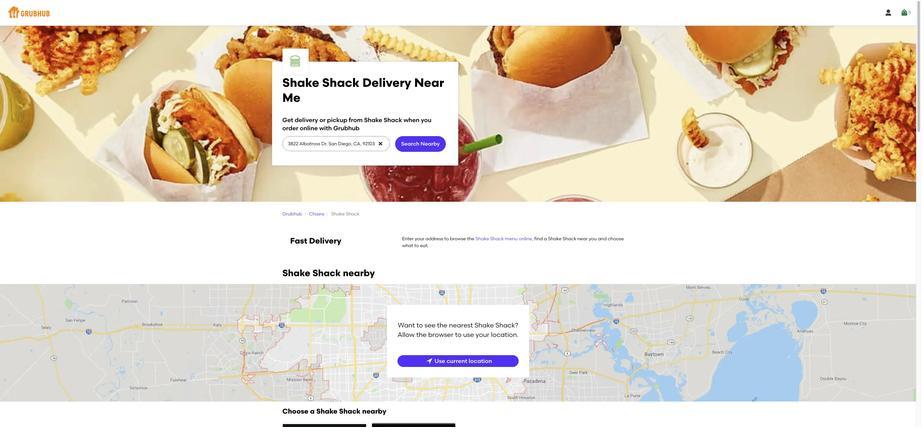 Task type: locate. For each thing, give the bounding box(es) containing it.
delivery inside shake shack delivery near me
[[363, 75, 412, 90]]

you inside , find a shake shack near you and choose what to eat.
[[589, 236, 597, 242]]

to left 'eat.'
[[415, 243, 419, 249]]

shake right find
[[548, 236, 562, 242]]

0 vertical spatial the
[[468, 236, 475, 242]]

shack inside get delivery or pickup from shake shack when you order online with grubhub
[[384, 116, 402, 124]]

browser
[[429, 331, 454, 339]]

shake up location.
[[475, 322, 494, 329]]

2 horizontal spatial the
[[468, 236, 475, 242]]

chains link
[[309, 211, 325, 217]]

the right browse
[[468, 236, 475, 242]]

what
[[402, 243, 414, 249]]

1 vertical spatial you
[[589, 236, 597, 242]]

2 horizontal spatial svg image
[[901, 9, 909, 17]]

nearby
[[343, 268, 375, 279], [363, 407, 387, 416]]

0 horizontal spatial delivery
[[309, 236, 342, 246]]

search nearby button
[[395, 136, 446, 152]]

1 horizontal spatial delivery
[[363, 75, 412, 90]]

shake right from on the top of the page
[[364, 116, 383, 124]]

near
[[415, 75, 444, 90]]

1 horizontal spatial grubhub
[[334, 124, 360, 132]]

shack
[[322, 75, 360, 90], [384, 116, 402, 124], [346, 211, 360, 217], [491, 236, 504, 242], [563, 236, 577, 242], [313, 268, 341, 279], [339, 407, 361, 416]]

1 horizontal spatial you
[[589, 236, 597, 242]]

shake up me
[[283, 75, 319, 90]]

use
[[463, 331, 474, 339]]

0 horizontal spatial online
[[300, 124, 318, 132]]

online down delivery
[[300, 124, 318, 132]]

0 vertical spatial delivery
[[363, 75, 412, 90]]

the up "browser"
[[437, 322, 448, 329]]

1 vertical spatial the
[[437, 322, 448, 329]]

you right when at the top of page
[[421, 116, 432, 124]]

1 vertical spatial delivery
[[309, 236, 342, 246]]

grubhub link
[[283, 211, 302, 217]]

from
[[349, 116, 363, 124]]

1 horizontal spatial your
[[476, 331, 490, 339]]

you left and
[[589, 236, 597, 242]]

want
[[398, 322, 415, 329]]

0 vertical spatial you
[[421, 116, 432, 124]]

shake shack logo image
[[285, 51, 306, 72], [283, 424, 366, 428], [372, 424, 455, 428]]

a inside , find a shake shack near you and choose what to eat.
[[544, 236, 547, 242]]

1 vertical spatial online
[[519, 236, 533, 242]]

choose
[[283, 407, 309, 416]]

you
[[421, 116, 432, 124], [589, 236, 597, 242]]

search
[[401, 141, 420, 147]]

0 horizontal spatial grubhub
[[283, 211, 302, 217]]

shake inside want to see the nearest shake shack? allow the browser to use your location.
[[475, 322, 494, 329]]

to
[[445, 236, 449, 242], [415, 243, 419, 249], [417, 322, 423, 329], [455, 331, 462, 339]]

0 vertical spatial online
[[300, 124, 318, 132]]

2 vertical spatial the
[[417, 331, 427, 339]]

your up 'eat.'
[[415, 236, 425, 242]]

1 horizontal spatial the
[[437, 322, 448, 329]]

choose
[[608, 236, 624, 242]]

shake shack nearby
[[283, 268, 375, 279]]

current
[[447, 358, 468, 365]]

nearby
[[421, 141, 440, 147]]

Search Address search field
[[283, 137, 390, 151]]

grubhub left chains
[[283, 211, 302, 217]]

get
[[283, 116, 293, 124]]

, find a shake shack near you and choose what to eat.
[[402, 236, 624, 249]]

delivery
[[295, 116, 318, 124]]

1 vertical spatial nearby
[[363, 407, 387, 416]]

a
[[544, 236, 547, 242], [310, 407, 315, 416]]

1 vertical spatial a
[[310, 407, 315, 416]]

find
[[535, 236, 543, 242]]

3 button
[[901, 7, 912, 19]]

your right use
[[476, 331, 490, 339]]

svg image
[[426, 357, 434, 365]]

online left find
[[519, 236, 533, 242]]

the down see
[[417, 331, 427, 339]]

the
[[468, 236, 475, 242], [437, 322, 448, 329], [417, 331, 427, 339]]

eat.
[[420, 243, 429, 249]]

0 vertical spatial a
[[544, 236, 547, 242]]

choose a shake shack nearby
[[283, 407, 387, 416]]

online inside get delivery or pickup from shake shack when you order online with grubhub
[[300, 124, 318, 132]]

a right find
[[544, 236, 547, 242]]

a right the "choose"
[[310, 407, 315, 416]]

to left browse
[[445, 236, 449, 242]]

0 horizontal spatial the
[[417, 331, 427, 339]]

shake right browse
[[476, 236, 489, 242]]

1 horizontal spatial a
[[544, 236, 547, 242]]

1 horizontal spatial online
[[519, 236, 533, 242]]

shake
[[283, 75, 319, 90], [364, 116, 383, 124], [331, 211, 345, 217], [476, 236, 489, 242], [548, 236, 562, 242], [283, 268, 311, 279], [475, 322, 494, 329], [317, 407, 338, 416]]

0 horizontal spatial svg image
[[378, 141, 383, 146]]

delivery
[[363, 75, 412, 90], [309, 236, 342, 246]]

grubhub
[[334, 124, 360, 132], [283, 211, 302, 217]]

shack?
[[496, 322, 519, 329]]

svg image
[[885, 9, 893, 17], [901, 9, 909, 17], [378, 141, 383, 146]]

shake right the "choose"
[[317, 407, 338, 416]]

0 vertical spatial your
[[415, 236, 425, 242]]

want to see the nearest shake shack? allow the browser to use your location.
[[398, 322, 519, 339]]

0 horizontal spatial you
[[421, 116, 432, 124]]

1 vertical spatial grubhub
[[283, 211, 302, 217]]

shake shack menu online link
[[476, 236, 533, 242]]

your
[[415, 236, 425, 242], [476, 331, 490, 339]]

or
[[320, 116, 326, 124]]

0 vertical spatial grubhub
[[334, 124, 360, 132]]

you inside get delivery or pickup from shake shack when you order online with grubhub
[[421, 116, 432, 124]]

1 vertical spatial your
[[476, 331, 490, 339]]

shack inside , find a shake shack near you and choose what to eat.
[[563, 236, 577, 242]]

online
[[300, 124, 318, 132], [519, 236, 533, 242]]

0 horizontal spatial your
[[415, 236, 425, 242]]

use current location
[[435, 358, 492, 365]]

grubhub down pickup
[[334, 124, 360, 132]]



Task type: vqa. For each thing, say whether or not it's contained in the screenshot.
left svg image
yes



Task type: describe. For each thing, give the bounding box(es) containing it.
with
[[319, 124, 332, 132]]

fast
[[290, 236, 307, 246]]

0 horizontal spatial a
[[310, 407, 315, 416]]

get delivery or pickup from shake shack when you order online with grubhub
[[283, 116, 432, 132]]

near
[[578, 236, 588, 242]]

allow
[[398, 331, 415, 339]]

,
[[533, 236, 534, 242]]

order
[[283, 124, 299, 132]]

and
[[598, 236, 607, 242]]

fast delivery
[[290, 236, 342, 246]]

nearest
[[449, 322, 473, 329]]

shake down fast at the bottom left of page
[[283, 268, 311, 279]]

shake inside shake shack delivery near me
[[283, 75, 319, 90]]

to left see
[[417, 322, 423, 329]]

when
[[404, 116, 420, 124]]

enter your address to browse the shake shack menu online
[[402, 236, 533, 242]]

shake inside , find a shake shack near you and choose what to eat.
[[548, 236, 562, 242]]

chains
[[309, 211, 325, 217]]

1 horizontal spatial svg image
[[885, 9, 893, 17]]

3
[[909, 10, 912, 15]]

pickup
[[327, 116, 348, 124]]

location
[[469, 358, 492, 365]]

location.
[[491, 331, 519, 339]]

menu
[[505, 236, 518, 242]]

me
[[283, 90, 301, 105]]

shake shack
[[331, 211, 360, 217]]

search nearby
[[401, 141, 440, 147]]

main navigation navigation
[[0, 0, 917, 25]]

use current location button
[[398, 356, 519, 367]]

svg image inside 3 button
[[901, 9, 909, 17]]

shake shack delivery near me
[[283, 75, 444, 105]]

0 vertical spatial nearby
[[343, 268, 375, 279]]

to down 'nearest'
[[455, 331, 462, 339]]

address
[[426, 236, 444, 242]]

your inside want to see the nearest shake shack? allow the browser to use your location.
[[476, 331, 490, 339]]

see
[[425, 322, 436, 329]]

shake right chains
[[331, 211, 345, 217]]

grubhub inside get delivery or pickup from shake shack when you order online with grubhub
[[334, 124, 360, 132]]

to inside , find a shake shack near you and choose what to eat.
[[415, 243, 419, 249]]

shack inside shake shack delivery near me
[[322, 75, 360, 90]]

use
[[435, 358, 446, 365]]

browse
[[450, 236, 466, 242]]

shake inside get delivery or pickup from shake shack when you order online with grubhub
[[364, 116, 383, 124]]

enter
[[402, 236, 414, 242]]



